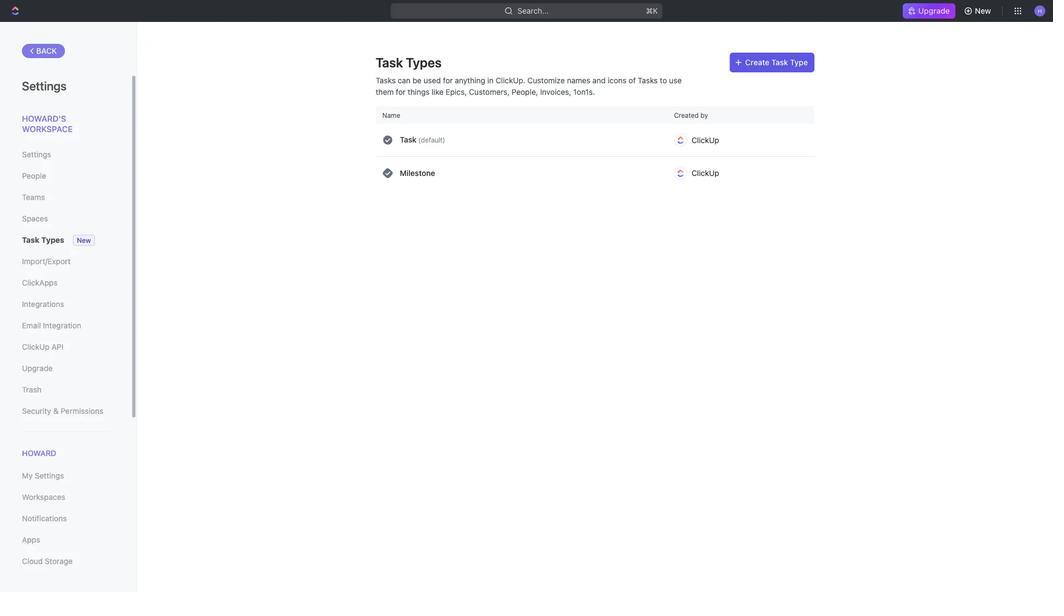 Task type: locate. For each thing, give the bounding box(es) containing it.
1 horizontal spatial upgrade link
[[904, 3, 956, 19]]

names
[[567, 76, 591, 85]]

email integration link
[[22, 317, 109, 335]]

0 vertical spatial new
[[976, 6, 992, 15]]

upgrade link
[[904, 3, 956, 19], [22, 359, 109, 378]]

security & permissions
[[22, 407, 103, 416]]

h
[[1038, 8, 1043, 14]]

new
[[976, 6, 992, 15], [77, 237, 91, 244]]

search...
[[518, 6, 549, 15]]

settings
[[22, 78, 67, 93], [22, 150, 51, 159], [35, 472, 64, 481]]

like
[[432, 87, 444, 96]]

integration
[[43, 321, 81, 330]]

1 tasks from the left
[[376, 76, 396, 85]]

types up be
[[406, 55, 442, 70]]

0 vertical spatial clickup
[[692, 136, 720, 145]]

settings link
[[22, 145, 109, 164]]

apps link
[[22, 531, 109, 550]]

api
[[52, 343, 63, 352]]

task types inside settings "element"
[[22, 236, 64, 245]]

people link
[[22, 167, 109, 186]]

task
[[376, 55, 403, 70], [772, 58, 789, 67], [400, 135, 417, 144], [22, 236, 39, 245]]

1 horizontal spatial new
[[976, 6, 992, 15]]

0 horizontal spatial upgrade link
[[22, 359, 109, 378]]

notifications
[[22, 515, 67, 524]]

task types up can
[[376, 55, 442, 70]]

1 horizontal spatial task types
[[376, 55, 442, 70]]

settings right my
[[35, 472, 64, 481]]

2 vertical spatial clickup
[[22, 343, 50, 352]]

settings up howard's at the top left of page
[[22, 78, 67, 93]]

1 vertical spatial for
[[396, 87, 406, 96]]

clickup inside settings "element"
[[22, 343, 50, 352]]

task down spaces
[[22, 236, 39, 245]]

back
[[36, 46, 57, 55]]

people
[[22, 172, 46, 181]]

task types up import/export
[[22, 236, 64, 245]]

cloud
[[22, 557, 43, 566]]

0 horizontal spatial for
[[396, 87, 406, 96]]

tasks up them
[[376, 76, 396, 85]]

epics,
[[446, 87, 467, 96]]

1 horizontal spatial types
[[406, 55, 442, 70]]

create task type
[[746, 58, 808, 67]]

clickapps
[[22, 279, 58, 288]]

be
[[413, 76, 422, 85]]

new button
[[960, 2, 998, 20]]

types up import/export
[[41, 236, 64, 245]]

1 vertical spatial upgrade
[[22, 364, 53, 373]]

1 horizontal spatial upgrade
[[919, 6, 950, 15]]

things
[[408, 87, 430, 96]]

for
[[443, 76, 453, 85], [396, 87, 406, 96]]

email
[[22, 321, 41, 330]]

task left (default)
[[400, 135, 417, 144]]

upgrade link down "clickup api" link
[[22, 359, 109, 378]]

tasks can be used for anything in clickup. customize names and icons of tasks to use them for things like epics, customers, people, invoices, 1on1s.
[[376, 76, 682, 96]]

my settings link
[[22, 467, 109, 486]]

1 vertical spatial types
[[41, 236, 64, 245]]

task (default)
[[400, 135, 445, 144]]

h button
[[1032, 2, 1049, 20]]

upgrade inside settings "element"
[[22, 364, 53, 373]]

trash link
[[22, 381, 109, 400]]

used
[[424, 76, 441, 85]]

integrations
[[22, 300, 64, 309]]

0 horizontal spatial new
[[77, 237, 91, 244]]

for down can
[[396, 87, 406, 96]]

security
[[22, 407, 51, 416]]

upgrade
[[919, 6, 950, 15], [22, 364, 53, 373]]

new inside button
[[976, 6, 992, 15]]

customers,
[[469, 87, 510, 96]]

new inside settings "element"
[[77, 237, 91, 244]]

clickapps link
[[22, 274, 109, 293]]

back link
[[22, 44, 65, 58]]

my settings
[[22, 472, 64, 481]]

customize
[[528, 76, 565, 85]]

&
[[53, 407, 59, 416]]

0 horizontal spatial upgrade
[[22, 364, 53, 373]]

task left type
[[772, 58, 789, 67]]

⌘k
[[646, 6, 658, 15]]

2 tasks from the left
[[638, 76, 658, 85]]

1 vertical spatial task types
[[22, 236, 64, 245]]

invoices,
[[541, 87, 572, 96]]

upgrade left new button
[[919, 6, 950, 15]]

howard's workspace
[[22, 114, 73, 134]]

cloud storage
[[22, 557, 73, 566]]

0 horizontal spatial task types
[[22, 236, 64, 245]]

upgrade link left new button
[[904, 3, 956, 19]]

0 horizontal spatial tasks
[[376, 76, 396, 85]]

people,
[[512, 87, 538, 96]]

1on1s.
[[574, 87, 595, 96]]

upgrade down clickup api
[[22, 364, 53, 373]]

permissions
[[61, 407, 103, 416]]

1 vertical spatial settings
[[22, 150, 51, 159]]

tasks left the to
[[638, 76, 658, 85]]

types
[[406, 55, 442, 70], [41, 236, 64, 245]]

settings up the people
[[22, 150, 51, 159]]

spaces
[[22, 214, 48, 223]]

apps
[[22, 536, 40, 545]]

0 vertical spatial task types
[[376, 55, 442, 70]]

task types
[[376, 55, 442, 70], [22, 236, 64, 245]]

clickup
[[692, 136, 720, 145], [692, 169, 720, 178], [22, 343, 50, 352]]

0 vertical spatial for
[[443, 76, 453, 85]]

them
[[376, 87, 394, 96]]

task inside settings "element"
[[22, 236, 39, 245]]

created
[[674, 111, 699, 119]]

1 vertical spatial clickup
[[692, 169, 720, 178]]

1 vertical spatial new
[[77, 237, 91, 244]]

1 horizontal spatial tasks
[[638, 76, 658, 85]]

cloud storage link
[[22, 553, 109, 571]]

create
[[746, 58, 770, 67]]

tasks
[[376, 76, 396, 85], [638, 76, 658, 85]]

for up epics,
[[443, 76, 453, 85]]

0 vertical spatial types
[[406, 55, 442, 70]]

0 horizontal spatial types
[[41, 236, 64, 245]]



Task type: describe. For each thing, give the bounding box(es) containing it.
of
[[629, 76, 636, 85]]

by
[[701, 111, 709, 119]]

workspaces link
[[22, 489, 109, 507]]

name
[[383, 111, 401, 119]]

task up can
[[376, 55, 403, 70]]

clickup api link
[[22, 338, 109, 357]]

milestone
[[400, 169, 435, 178]]

1 horizontal spatial for
[[443, 76, 453, 85]]

import/export
[[22, 257, 71, 266]]

use
[[669, 76, 682, 85]]

anything
[[455, 76, 486, 85]]

in
[[488, 76, 494, 85]]

trash
[[22, 386, 42, 395]]

clickup.
[[496, 76, 526, 85]]

to
[[660, 76, 667, 85]]

teams link
[[22, 188, 109, 207]]

clickup api
[[22, 343, 63, 352]]

0 vertical spatial settings
[[22, 78, 67, 93]]

task inside button
[[772, 58, 789, 67]]

created by
[[674, 111, 709, 119]]

my
[[22, 472, 33, 481]]

icons
[[608, 76, 627, 85]]

howard's
[[22, 114, 66, 123]]

settings element
[[0, 22, 137, 593]]

(default)
[[419, 137, 445, 144]]

2 vertical spatial settings
[[35, 472, 64, 481]]

import/export link
[[22, 252, 109, 271]]

security & permissions link
[[22, 402, 109, 421]]

email integration
[[22, 321, 81, 330]]

workspaces
[[22, 493, 65, 502]]

can
[[398, 76, 411, 85]]

spaces link
[[22, 210, 109, 228]]

0 vertical spatial upgrade
[[919, 6, 950, 15]]

types inside settings "element"
[[41, 236, 64, 245]]

create task type button
[[730, 53, 815, 72]]

type
[[791, 58, 808, 67]]

integrations link
[[22, 295, 109, 314]]

1 vertical spatial upgrade link
[[22, 359, 109, 378]]

storage
[[45, 557, 73, 566]]

notifications link
[[22, 510, 109, 529]]

and
[[593, 76, 606, 85]]

teams
[[22, 193, 45, 202]]

howard
[[22, 449, 56, 458]]

workspace
[[22, 124, 73, 134]]

clickup for task
[[692, 136, 720, 145]]

clickup for milestone
[[692, 169, 720, 178]]

0 vertical spatial upgrade link
[[904, 3, 956, 19]]



Task type: vqa. For each thing, say whether or not it's contained in the screenshot.
the (3)
no



